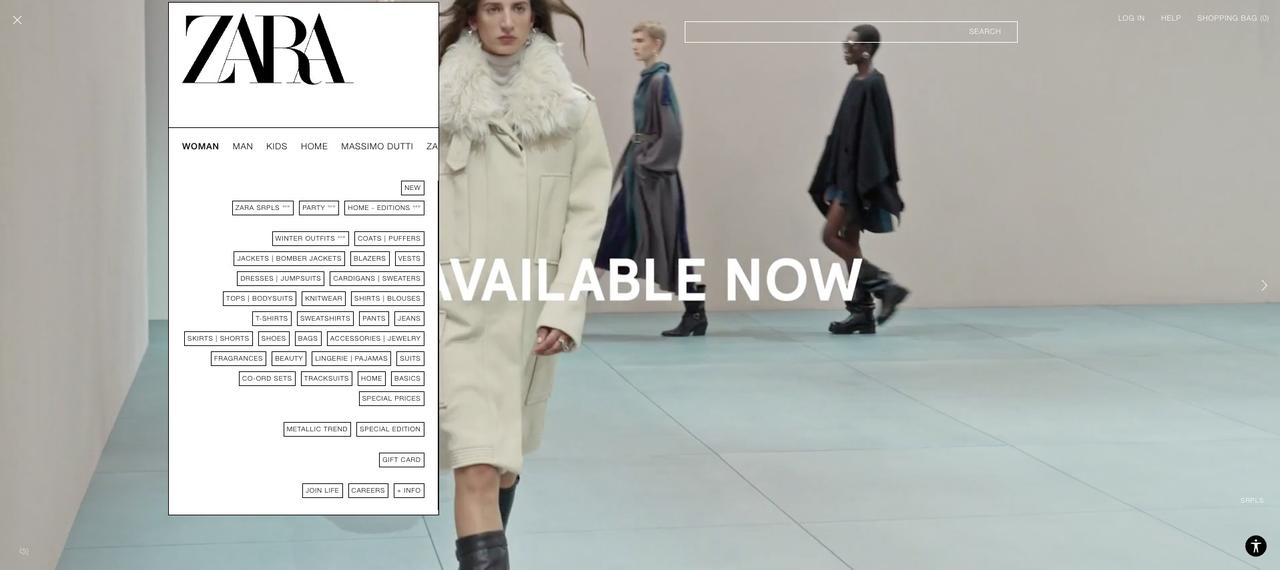 Task type: vqa. For each thing, say whether or not it's contained in the screenshot.
the "GIFT CARD"
yes



Task type: describe. For each thing, give the bounding box(es) containing it.
accessories
[[330, 335, 381, 343]]

skirts
[[188, 335, 213, 343]]

tracksuits
[[304, 375, 349, 383]]

-
[[372, 204, 375, 212]]

log
[[1119, 14, 1135, 23]]

new up editions
[[405, 184, 421, 192]]

metallic
[[287, 426, 322, 433]]

jeans link
[[395, 312, 424, 326]]

t-shirts
[[256, 315, 288, 322]]

zara logo united states. image
[[182, 13, 354, 85]]

massimo dutti link
[[342, 142, 414, 152]]

zara for zara srpls new party new home - editions new
[[235, 204, 254, 212]]

2 jackets from the left
[[310, 255, 342, 262]]

editions
[[377, 204, 411, 212]]

| for shirts | blouses
[[383, 295, 385, 302]]

beauty link
[[272, 352, 307, 367]]

man link
[[233, 142, 253, 152]]

srpls for zara srpls
[[454, 142, 483, 152]]

shorts
[[220, 335, 250, 343]]

blouses
[[387, 295, 421, 302]]

beauty
[[275, 355, 303, 363]]

vests link
[[395, 252, 424, 266]]

accessories | jewelry
[[330, 335, 421, 343]]

home for leftmost home link
[[301, 142, 328, 152]]

suits link
[[397, 352, 424, 367]]

special for special prices
[[362, 395, 392, 403]]

0
[[1263, 14, 1268, 23]]

vests
[[398, 255, 421, 262]]

shirts | blouses
[[355, 295, 421, 302]]

outfits
[[305, 235, 335, 242]]

basics link
[[391, 372, 424, 387]]

0 horizontal spatial shirts
[[262, 315, 288, 322]]

turn on/turn off sound image
[[13, 541, 35, 563]]

| for tops | bodysuits
[[248, 295, 250, 302]]

skirts | shorts link
[[184, 332, 253, 347]]

| for jackets | bomber jackets
[[272, 255, 274, 262]]

t-shirts link
[[253, 312, 292, 326]]

)
[[1268, 14, 1270, 23]]

home for right home link
[[361, 375, 383, 383]]

basics
[[395, 375, 421, 383]]

special prices
[[362, 395, 421, 403]]

careers link
[[348, 484, 389, 499]]

t-
[[256, 315, 262, 322]]

new right party
[[328, 205, 336, 208]]

dresses
[[241, 275, 274, 282]]

| right coats
[[384, 235, 386, 242]]

bag
[[1242, 14, 1258, 23]]

| for lingerie | pajamas
[[351, 355, 353, 363]]

| for dresses | jumpsuits
[[276, 275, 278, 282]]

co-
[[242, 375, 256, 383]]

search
[[970, 27, 1002, 36]]

special prices link
[[359, 392, 424, 407]]

blazers link
[[351, 252, 390, 266]]

| for skirts | shorts
[[216, 335, 218, 343]]

dresses | jumpsuits link
[[237, 272, 325, 286]]

massimo dutti
[[342, 142, 414, 152]]

zara srpls new party new home - editions new
[[235, 204, 421, 212]]

sweatshirts
[[300, 315, 351, 322]]

+
[[397, 487, 402, 495]]

0 status
[[1263, 14, 1268, 23]]

co-ord sets link
[[239, 372, 296, 387]]

trend
[[324, 426, 348, 433]]

0 vertical spatial shirts
[[355, 295, 381, 302]]

tops
[[226, 295, 246, 302]]

shoes
[[262, 335, 286, 343]]

lingerie
[[315, 355, 348, 363]]

join life
[[306, 487, 340, 495]]

special edition
[[360, 426, 421, 433]]

bomber
[[276, 255, 307, 262]]

1 horizontal spatial home link
[[358, 372, 386, 387]]

cardigans | sweaters
[[333, 275, 421, 282]]

new inside winter outfits new coats | puffers
[[338, 236, 346, 239]]

ord
[[256, 375, 272, 383]]

1 vertical spatial home
[[348, 204, 369, 212]]

co-ord sets
[[242, 375, 292, 383]]

in
[[1138, 14, 1146, 23]]

zara srpls
[[427, 142, 483, 152]]

coats
[[358, 235, 382, 242]]

metallic trend link
[[284, 423, 351, 437]]

kids
[[267, 142, 288, 152]]

puffers
[[389, 235, 421, 242]]

tracksuits link
[[301, 372, 353, 387]]

metallic trend
[[287, 426, 348, 433]]

log in
[[1119, 14, 1146, 23]]

card
[[401, 457, 421, 464]]



Task type: locate. For each thing, give the bounding box(es) containing it.
1 vertical spatial home link
[[358, 372, 386, 387]]

cardigans
[[333, 275, 376, 282]]

0 vertical spatial home link
[[301, 142, 328, 152]]

dutti
[[387, 142, 414, 152]]

home left the -
[[348, 204, 369, 212]]

fragrances link
[[211, 352, 266, 367]]

| left jewelry
[[384, 335, 386, 343]]

1 horizontal spatial jackets
[[310, 255, 342, 262]]

srpls
[[454, 142, 483, 152], [257, 204, 280, 212]]

0 vertical spatial special
[[362, 395, 392, 403]]

new
[[405, 184, 421, 192], [283, 205, 291, 208], [328, 205, 336, 208], [413, 205, 421, 208], [338, 236, 346, 239]]

help
[[1162, 14, 1182, 23]]

0 horizontal spatial jackets
[[237, 255, 269, 262]]

1 vertical spatial shirts
[[262, 315, 288, 322]]

1 vertical spatial srpls
[[257, 204, 280, 212]]

new down new link
[[413, 205, 421, 208]]

bags link
[[295, 332, 322, 347]]

zara down man link
[[235, 204, 254, 212]]

woman link
[[182, 142, 220, 152]]

(
[[1261, 14, 1263, 23]]

accessories | jewelry link
[[327, 332, 424, 347]]

+ info link
[[394, 484, 424, 499]]

shoes link
[[258, 332, 290, 347]]

shirts up the pants
[[355, 295, 381, 302]]

shopping bag ( 0 )
[[1198, 14, 1270, 23]]

home link
[[301, 142, 328, 152], [358, 372, 386, 387]]

zara for zara srpls
[[427, 142, 451, 152]]

pajamas
[[355, 355, 388, 363]]

| down blazers link
[[378, 275, 380, 282]]

| left blouses
[[383, 295, 385, 302]]

special edition link
[[357, 423, 424, 437]]

zara right dutti
[[427, 142, 451, 152]]

Product search search field
[[685, 21, 1018, 43]]

0 vertical spatial zara
[[427, 142, 451, 152]]

sweaters
[[382, 275, 421, 282]]

home down "pajamas"
[[361, 375, 383, 383]]

1 horizontal spatial zara
[[427, 142, 451, 152]]

1 horizontal spatial srpls
[[454, 142, 483, 152]]

1 jackets from the left
[[237, 255, 269, 262]]

jeans
[[398, 315, 421, 322]]

massimo
[[342, 142, 384, 152]]

special left edition
[[360, 426, 390, 433]]

|
[[384, 235, 386, 242], [272, 255, 274, 262], [276, 275, 278, 282], [378, 275, 380, 282], [248, 295, 250, 302], [383, 295, 385, 302], [216, 335, 218, 343], [384, 335, 386, 343], [351, 355, 353, 363]]

dresses | jumpsuits
[[241, 275, 321, 282]]

fragrances
[[214, 355, 263, 363]]

tops | bodysuits
[[226, 295, 293, 302]]

search link
[[685, 21, 1018, 43]]

shirts
[[355, 295, 381, 302], [262, 315, 288, 322]]

winter outfits new coats | puffers
[[275, 235, 421, 242]]

log in link
[[1119, 13, 1146, 24]]

lingerie | pajamas link
[[312, 352, 392, 367]]

knitwear link
[[302, 292, 346, 306]]

special left prices
[[362, 395, 392, 403]]

0 vertical spatial srpls
[[454, 142, 483, 152]]

| right lingerie
[[351, 355, 353, 363]]

winter
[[275, 235, 303, 242]]

bags
[[298, 335, 318, 343]]

0 horizontal spatial zara
[[235, 204, 254, 212]]

| left bomber
[[272, 255, 274, 262]]

coats | puffers link
[[355, 232, 424, 246]]

man
[[233, 142, 253, 152]]

zara logo united states. go to homepage image
[[182, 13, 354, 85]]

knitwear
[[305, 295, 343, 302]]

sets
[[274, 375, 292, 383]]

new left party
[[283, 205, 291, 208]]

shopping
[[1198, 14, 1239, 23]]

sweatshirts link
[[297, 312, 354, 326]]

lingerie | pajamas
[[315, 355, 388, 363]]

careers
[[352, 487, 385, 495]]

special for special edition
[[360, 426, 390, 433]]

| right the tops
[[248, 295, 250, 302]]

| right the skirts
[[216, 335, 218, 343]]

skirts | shorts
[[188, 335, 250, 343]]

0 horizontal spatial home link
[[301, 142, 328, 152]]

srpls for zara srpls new party new home - editions new
[[257, 204, 280, 212]]

| for accessories | jewelry
[[384, 335, 386, 343]]

tops | bodysuits link
[[223, 292, 297, 306]]

woman
[[182, 142, 220, 152]]

suits
[[400, 355, 421, 363]]

help link
[[1162, 13, 1182, 24]]

new link
[[401, 181, 424, 196]]

0 vertical spatial home
[[301, 142, 328, 152]]

join life link
[[302, 484, 343, 499]]

jackets
[[237, 255, 269, 262], [310, 255, 342, 262]]

join
[[306, 487, 322, 495]]

jackets | bomber jackets
[[237, 255, 342, 262]]

+ info
[[397, 487, 421, 495]]

jackets | bomber jackets link
[[234, 252, 345, 266]]

cardigans | sweaters link
[[330, 272, 424, 286]]

gift card link
[[379, 453, 424, 468]]

shirts | blouses link
[[351, 292, 424, 306]]

jackets down the outfits
[[310, 255, 342, 262]]

edition
[[392, 426, 421, 433]]

home link right kids link
[[301, 142, 328, 152]]

jumpsuits
[[281, 275, 321, 282]]

shirts up shoes
[[262, 315, 288, 322]]

new right the outfits
[[338, 236, 346, 239]]

zara srpls link
[[427, 142, 483, 152]]

home
[[301, 142, 328, 152], [348, 204, 369, 212], [361, 375, 383, 383]]

pants link
[[359, 312, 389, 326]]

| right dresses at the top left of page
[[276, 275, 278, 282]]

gift
[[383, 457, 399, 464]]

2 vertical spatial home
[[361, 375, 383, 383]]

1 horizontal spatial shirts
[[355, 295, 381, 302]]

home right kids at the top of page
[[301, 142, 328, 152]]

jackets up dresses at the top left of page
[[237, 255, 269, 262]]

zara
[[427, 142, 451, 152], [235, 204, 254, 212]]

1 vertical spatial zara
[[235, 204, 254, 212]]

gift card
[[383, 457, 421, 464]]

home link down "pajamas"
[[358, 372, 386, 387]]

0 horizontal spatial srpls
[[257, 204, 280, 212]]

1 vertical spatial special
[[360, 426, 390, 433]]

| for cardigans | sweaters
[[378, 275, 380, 282]]

life
[[325, 487, 340, 495]]

prices
[[395, 395, 421, 403]]



